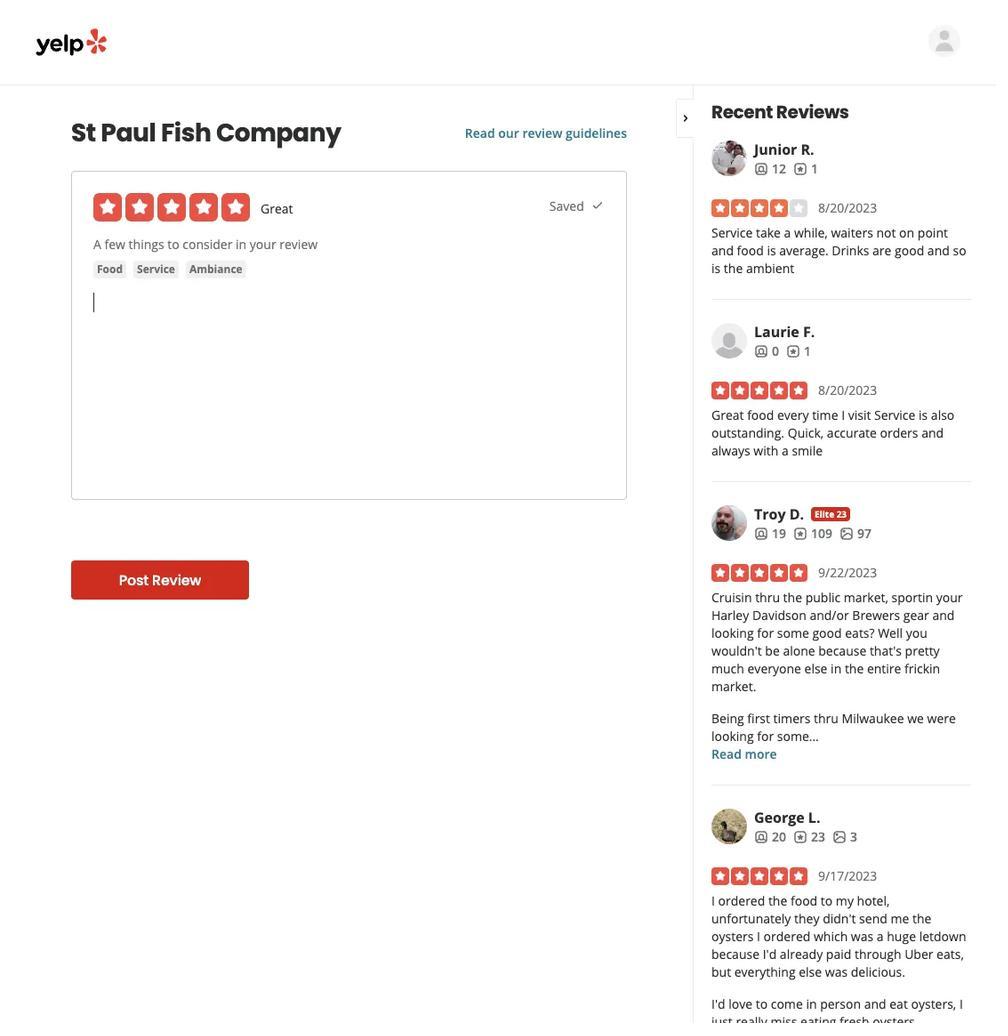 Task type: locate. For each thing, give the bounding box(es) containing it.
photos element containing 97
[[840, 525, 872, 543]]

0 horizontal spatial 23
[[811, 828, 826, 845]]

great for great food every time i visit   service is also outstanding.  quick, accurate orders and always with a smile
[[712, 407, 744, 424]]

photos element down "elite 23" link
[[840, 525, 872, 543]]

l.
[[809, 808, 821, 827]]

else down already
[[799, 964, 822, 981]]

1 vertical spatial is
[[712, 260, 721, 277]]

2 looking from the top
[[712, 728, 754, 745]]

your for in
[[250, 236, 276, 253]]

1 vertical spatial looking
[[712, 728, 754, 745]]

1 vertical spatial 16 friends v2 image
[[755, 527, 769, 541]]

i
[[842, 407, 845, 424], [712, 892, 715, 909], [757, 928, 761, 945], [960, 996, 963, 1013]]

0 vertical spatial looking
[[712, 625, 754, 642]]

looking
[[712, 625, 754, 642], [712, 728, 754, 745]]

photo of troy d. image
[[712, 505, 747, 541]]

0 vertical spatial 23
[[837, 508, 847, 521]]

3 5 star rating image from the top
[[712, 868, 808, 885]]

rating element
[[93, 193, 250, 222]]

0 vertical spatial i'd
[[763, 946, 777, 963]]

point
[[918, 224, 948, 241]]

5 star rating image up the every
[[712, 382, 808, 399]]

for inside cruisin thru the public market, sportin your harley davidson and/or brewers gear and looking for some good eats? well you wouldn't be alone because that's pretty much everyone else in the entire frickin market.
[[757, 625, 774, 642]]

i'd inside the i'd love to come in person and eat oysters, i just really miss eating fresh oysters…
[[712, 996, 726, 1013]]

1 horizontal spatial i'd
[[763, 946, 777, 963]]

1 horizontal spatial great
[[712, 407, 744, 424]]

the up davidson
[[784, 589, 803, 606]]

because down eats?
[[819, 642, 867, 659]]

1 vertical spatial 5 star rating image
[[712, 564, 808, 582]]

1 5 star rating image from the top
[[712, 382, 808, 399]]

elite
[[815, 508, 835, 521]]

0 horizontal spatial in
[[236, 236, 247, 253]]

1 horizontal spatial review
[[523, 125, 563, 141]]

1 horizontal spatial was
[[851, 928, 874, 945]]

i'd love to come in person and eat oysters, i just really miss eating fresh oysters…
[[712, 996, 963, 1023]]

in up 'eating'
[[806, 996, 817, 1013]]

was down paid
[[825, 964, 848, 981]]

on
[[900, 224, 915, 241]]

friends element
[[755, 160, 787, 178], [755, 343, 779, 360], [755, 525, 787, 543], [755, 828, 787, 846]]

2 vertical spatial food
[[791, 892, 818, 909]]

1 8/20/2023 from the top
[[819, 199, 878, 216]]

because inside cruisin thru the public market, sportin your harley davidson and/or brewers gear and looking for some good eats? well you wouldn't be alone because that's pretty much everyone else in the entire frickin market.
[[819, 642, 867, 659]]

0 vertical spatial good
[[895, 242, 925, 259]]

and inside great food every time i visit   service is also outstanding.  quick, accurate orders and always with a smile
[[922, 424, 944, 441]]

f.
[[803, 322, 815, 342]]

good inside service take a while, waiters not on point and food is average. drinks are good and so is the ambient
[[895, 242, 925, 259]]

0 vertical spatial thru
[[756, 589, 780, 606]]

and down 4 star rating image
[[712, 242, 734, 259]]

food up they
[[791, 892, 818, 909]]

0
[[772, 343, 779, 359]]

good
[[895, 242, 925, 259], [813, 625, 842, 642]]

1 vertical spatial else
[[799, 964, 822, 981]]

great up outstanding.
[[712, 407, 744, 424]]

a inside great food every time i visit   service is also outstanding.  quick, accurate orders and always with a smile
[[782, 442, 789, 459]]

16 review v2 image
[[787, 344, 801, 358], [794, 527, 808, 541], [794, 830, 808, 844]]

3 16 friends v2 image from the top
[[755, 830, 769, 844]]

and right gear
[[933, 607, 955, 624]]

97
[[858, 525, 872, 542]]

eat
[[890, 996, 908, 1013]]

8/20/2023 for junior r.
[[819, 199, 878, 216]]

1 horizontal spatial is
[[767, 242, 776, 259]]

1 16 friends v2 image from the top
[[755, 344, 769, 358]]

photo of laurie f. image
[[712, 323, 747, 359]]

16 photos v2 image left 3
[[833, 830, 847, 844]]

service up the orders
[[875, 407, 916, 424]]

your right sportin
[[937, 589, 963, 606]]

2 horizontal spatial service
[[875, 407, 916, 424]]

None radio
[[190, 193, 218, 222], [222, 193, 250, 222], [190, 193, 218, 222], [222, 193, 250, 222]]

oysters…
[[873, 1013, 925, 1023]]

photos element
[[840, 525, 872, 543], [833, 828, 858, 846]]

great down company
[[261, 200, 293, 217]]

1 vertical spatial food
[[748, 407, 774, 424]]

0 horizontal spatial thru
[[756, 589, 780, 606]]

elite 23
[[815, 508, 847, 521]]

to
[[168, 236, 179, 253], [821, 892, 833, 909], [756, 996, 768, 1013]]

else
[[805, 660, 828, 677], [799, 964, 822, 981]]

to right 'things' at the top left of the page
[[168, 236, 179, 253]]

always
[[712, 442, 751, 459]]

0 vertical spatial was
[[851, 928, 874, 945]]

is left also
[[919, 407, 928, 424]]

0 horizontal spatial i'd
[[712, 996, 726, 1013]]

1 vertical spatial in
[[831, 660, 842, 677]]

friends element down junior
[[755, 160, 787, 178]]

recent reviews
[[712, 100, 849, 125]]

for
[[757, 625, 774, 642], [757, 728, 774, 745]]

a right with
[[782, 442, 789, 459]]

2 vertical spatial is
[[919, 407, 928, 424]]

1 right 16 review v2 icon on the top right of the page
[[811, 160, 819, 177]]

miss
[[771, 1013, 798, 1023]]

8/20/2023
[[819, 199, 878, 216], [819, 382, 878, 399]]

service
[[712, 224, 753, 241], [137, 262, 175, 277], [875, 407, 916, 424]]

0 horizontal spatial good
[[813, 625, 842, 642]]

market.
[[712, 678, 757, 695]]

greg r. image
[[929, 25, 961, 57]]

st
[[71, 116, 96, 150]]

23 down l.
[[811, 828, 826, 845]]

you
[[906, 625, 928, 642]]

2 vertical spatial service
[[875, 407, 916, 424]]

0 vertical spatial 16 review v2 image
[[787, 344, 801, 358]]

service for service take a while, waiters not on point and food is average. drinks are good and so is the ambient
[[712, 224, 753, 241]]

a up through
[[877, 928, 884, 945]]

your inside cruisin thru the public market, sportin your harley davidson and/or brewers gear and looking for some good eats? well you wouldn't be alone because that's pretty much everyone else in the entire frickin market.
[[937, 589, 963, 606]]

thru up davidson
[[756, 589, 780, 606]]

huge
[[887, 928, 916, 945]]

guidelines
[[566, 125, 627, 141]]

1 for from the top
[[757, 625, 774, 642]]

2 for from the top
[[757, 728, 774, 745]]

16 friends v2 image left 19
[[755, 527, 769, 541]]

is left ambient
[[712, 260, 721, 277]]

1 vertical spatial for
[[757, 728, 774, 745]]

1 vertical spatial a
[[782, 442, 789, 459]]

0 vertical spatial because
[[819, 642, 867, 659]]

cruisin
[[712, 589, 752, 606]]

i inside the i'd love to come in person and eat oysters, i just really miss eating fresh oysters…
[[960, 996, 963, 1013]]

friends element down laurie
[[755, 343, 779, 360]]

16 friends v2 image for george l.
[[755, 830, 769, 844]]

16 friends v2 image for laurie f.
[[755, 344, 769, 358]]

0 vertical spatial photos element
[[840, 525, 872, 543]]

9/22/2023
[[819, 564, 878, 581]]

accurate
[[827, 424, 877, 441]]

company
[[216, 116, 341, 150]]

2 5 star rating image from the top
[[712, 564, 808, 582]]

ordered up already
[[764, 928, 811, 945]]

was down "send"
[[851, 928, 874, 945]]

0 horizontal spatial service
[[137, 262, 175, 277]]

thru up some…
[[814, 710, 839, 727]]

because down oysters
[[712, 946, 760, 963]]

good inside cruisin thru the public market, sportin your harley davidson and/or brewers gear and looking for some good eats? well you wouldn't be alone because that's pretty much everyone else in the entire frickin market.
[[813, 625, 842, 642]]

wouldn't
[[712, 642, 762, 659]]

i'd
[[763, 946, 777, 963], [712, 996, 726, 1013]]

19
[[772, 525, 787, 542]]

1 horizontal spatial thru
[[814, 710, 839, 727]]

0 vertical spatial 16 friends v2 image
[[755, 344, 769, 358]]

1 vertical spatial i'd
[[712, 996, 726, 1013]]

0 vertical spatial in
[[236, 236, 247, 253]]

1 horizontal spatial to
[[756, 996, 768, 1013]]

2 vertical spatial 5 star rating image
[[712, 868, 808, 885]]

16 friends v2 image left 0
[[755, 344, 769, 358]]

troy
[[755, 504, 786, 524]]

2 horizontal spatial in
[[831, 660, 842, 677]]

1 vertical spatial photos element
[[833, 828, 858, 846]]

and inside cruisin thru the public market, sportin your harley davidson and/or brewers gear and looking for some good eats? well you wouldn't be alone because that's pretty much everyone else in the entire frickin market.
[[933, 607, 955, 624]]

junior
[[755, 140, 798, 159]]

paid
[[826, 946, 852, 963]]

i'd up 'everything'
[[763, 946, 777, 963]]

good down the on in the right of the page
[[895, 242, 925, 259]]

photos element containing 3
[[833, 828, 858, 846]]

23 right elite
[[837, 508, 847, 521]]

0 vertical spatial great
[[261, 200, 293, 217]]

a inside service take a while, waiters not on point and food is average. drinks are good and so is the ambient
[[784, 224, 791, 241]]

16 photos v2 image
[[840, 527, 854, 541], [833, 830, 847, 844]]

3 friends element from the top
[[755, 525, 787, 543]]

thru inside cruisin thru the public market, sportin your harley davidson and/or brewers gear and looking for some good eats? well you wouldn't be alone because that's pretty much everyone else in the entire frickin market.
[[756, 589, 780, 606]]

2 horizontal spatial to
[[821, 892, 833, 909]]

for down first
[[757, 728, 774, 745]]

in inside the i'd love to come in person and eat oysters, i just really miss eating fresh oysters…
[[806, 996, 817, 1013]]

me
[[891, 910, 910, 927]]

entire
[[867, 660, 902, 677]]

friends element down george
[[755, 828, 787, 846]]

1 vertical spatial was
[[825, 964, 848, 981]]

16 friends v2 image
[[755, 344, 769, 358], [755, 527, 769, 541], [755, 830, 769, 844]]

i'd up the just
[[712, 996, 726, 1013]]

1 vertical spatial to
[[821, 892, 833, 909]]

0 vertical spatial 8/20/2023
[[819, 199, 878, 216]]

16 review v2 image right 20
[[794, 830, 808, 844]]

great inside great food every time i visit   service is also outstanding.  quick, accurate orders and always with a smile
[[712, 407, 744, 424]]

1 vertical spatial 1
[[804, 343, 811, 359]]

0 vertical spatial to
[[168, 236, 179, 253]]

1 horizontal spatial because
[[819, 642, 867, 659]]

reviews element down f.
[[787, 343, 811, 360]]

photo of george l. image
[[712, 809, 747, 844]]

being first timers thru milwaukee we were looking for some…
[[712, 710, 956, 745]]

in left entire
[[831, 660, 842, 677]]

1 vertical spatial service
[[137, 262, 175, 277]]

i right oysters, at the right
[[960, 996, 963, 1013]]

2 vertical spatial 16 review v2 image
[[794, 830, 808, 844]]

1 friends element from the top
[[755, 160, 787, 178]]

else down alone on the right bottom of page
[[805, 660, 828, 677]]

looking inside being first timers thru milwaukee we were looking for some…
[[712, 728, 754, 745]]

2 vertical spatial 16 friends v2 image
[[755, 830, 769, 844]]

2 8/20/2023 from the top
[[819, 382, 878, 399]]

23
[[837, 508, 847, 521], [811, 828, 826, 845]]

0 vertical spatial else
[[805, 660, 828, 677]]

1 vertical spatial 8/20/2023
[[819, 382, 878, 399]]

0 horizontal spatial your
[[250, 236, 276, 253]]

16 photos v2 image left 97
[[840, 527, 854, 541]]

2 vertical spatial a
[[877, 928, 884, 945]]

friends element containing 0
[[755, 343, 779, 360]]

0 vertical spatial food
[[737, 242, 764, 259]]

None radio
[[93, 193, 122, 222], [125, 193, 154, 222], [157, 193, 186, 222], [93, 193, 122, 222], [125, 193, 154, 222], [157, 193, 186, 222]]

1 horizontal spatial service
[[712, 224, 753, 241]]

reviews element
[[794, 160, 819, 178], [787, 343, 811, 360], [794, 525, 833, 543], [794, 828, 826, 846]]

5 star rating image up the unfortunately
[[712, 868, 808, 885]]

1 horizontal spatial in
[[806, 996, 817, 1013]]

drinks
[[832, 242, 870, 259]]

is up ambient
[[767, 242, 776, 259]]

0 horizontal spatial because
[[712, 946, 760, 963]]

8/20/2023 up waiters
[[819, 199, 878, 216]]

service inside service take a while, waiters not on point and food is average. drinks are good and so is the ambient
[[712, 224, 753, 241]]

close sidebar icon image
[[679, 111, 693, 125], [679, 111, 693, 125]]

food up outstanding.
[[748, 407, 774, 424]]

because
[[819, 642, 867, 659], [712, 946, 760, 963]]

16 review v2 image right 0
[[787, 344, 801, 358]]

thru inside being first timers thru milwaukee we were looking for some…
[[814, 710, 839, 727]]

0 vertical spatial service
[[712, 224, 753, 241]]

we
[[908, 710, 924, 727]]

1 vertical spatial review
[[280, 236, 318, 253]]

5 star rating image
[[712, 382, 808, 399], [712, 564, 808, 582], [712, 868, 808, 885]]

photos element up '9/17/2023'
[[833, 828, 858, 846]]

pretty
[[905, 642, 940, 659]]

be
[[765, 642, 780, 659]]

5 star rating image up cruisin
[[712, 564, 808, 582]]

friends element for george
[[755, 828, 787, 846]]

1 looking from the top
[[712, 625, 754, 642]]

read our review guidelines link
[[465, 125, 627, 141]]

4 star rating image
[[712, 199, 808, 217]]

looking down being
[[712, 728, 754, 745]]

looking inside cruisin thru the public market, sportin your harley davidson and/or brewers gear and looking for some good eats? well you wouldn't be alone because that's pretty much everyone else in the entire frickin market.
[[712, 625, 754, 642]]

16 friends v2 image left 20
[[755, 830, 769, 844]]

the
[[724, 260, 743, 277], [784, 589, 803, 606], [845, 660, 864, 677], [769, 892, 788, 909], [913, 910, 932, 927]]

and
[[712, 242, 734, 259], [928, 242, 950, 259], [922, 424, 944, 441], [933, 607, 955, 624], [865, 996, 887, 1013]]

a right take
[[784, 224, 791, 241]]

person
[[820, 996, 861, 1013]]

1 vertical spatial 16 photos v2 image
[[833, 830, 847, 844]]

0 vertical spatial your
[[250, 236, 276, 253]]

0 horizontal spatial review
[[280, 236, 318, 253]]

reviews element down elite
[[794, 525, 833, 543]]

0 vertical spatial a
[[784, 224, 791, 241]]

to up really
[[756, 996, 768, 1013]]

smile
[[792, 442, 823, 459]]

16 friends v2 image
[[755, 162, 769, 176]]

reviews element for r.
[[794, 160, 819, 178]]

my
[[836, 892, 854, 909]]

and left eat
[[865, 996, 887, 1013]]

reviews element containing 23
[[794, 828, 826, 846]]

ambiance
[[189, 262, 243, 277]]

2 friends element from the top
[[755, 343, 779, 360]]

and inside the i'd love to come in person and eat oysters, i just really miss eating fresh oysters…
[[865, 996, 887, 1013]]

food
[[737, 242, 764, 259], [748, 407, 774, 424], [791, 892, 818, 909]]

fish
[[161, 116, 211, 150]]

and down also
[[922, 424, 944, 441]]

friends element down the troy
[[755, 525, 787, 543]]

food down take
[[737, 242, 764, 259]]

8/20/2023 up visit
[[819, 382, 878, 399]]

reviews element down l.
[[794, 828, 826, 846]]

orders
[[880, 424, 919, 441]]

in inside cruisin thru the public market, sportin your harley davidson and/or brewers gear and looking for some good eats? well you wouldn't be alone because that's pretty much everyone else in the entire frickin market.
[[831, 660, 842, 677]]

1 vertical spatial great
[[712, 407, 744, 424]]

1 vertical spatial because
[[712, 946, 760, 963]]

photo of junior r. image
[[712, 141, 747, 176]]

0 vertical spatial for
[[757, 625, 774, 642]]

None text field
[[93, 293, 605, 312]]

16 review v2 image
[[794, 162, 808, 176]]

for up be
[[757, 625, 774, 642]]

0 vertical spatial 5 star rating image
[[712, 382, 808, 399]]

friends element containing 20
[[755, 828, 787, 846]]

4 friends element from the top
[[755, 828, 787, 846]]

things
[[129, 236, 164, 253]]

2 vertical spatial to
[[756, 996, 768, 1013]]

0 horizontal spatial great
[[261, 200, 293, 217]]

the left entire
[[845, 660, 864, 677]]

review
[[523, 125, 563, 141], [280, 236, 318, 253]]

16 checkmark v2 image
[[591, 199, 605, 213]]

in right the consider
[[236, 236, 247, 253]]

109
[[811, 525, 833, 542]]

some…
[[777, 728, 819, 745]]

1 vertical spatial thru
[[814, 710, 839, 727]]

0 vertical spatial 16 photos v2 image
[[840, 527, 854, 541]]

2 horizontal spatial is
[[919, 407, 928, 424]]

1 horizontal spatial good
[[895, 242, 925, 259]]

1 down f.
[[804, 343, 811, 359]]

0 vertical spatial 1
[[811, 160, 819, 177]]

1 vertical spatial your
[[937, 589, 963, 606]]

brewers
[[853, 607, 901, 624]]

looking down harley
[[712, 625, 754, 642]]

reviews element down r.
[[794, 160, 819, 178]]

while,
[[795, 224, 828, 241]]

23 inside reviews element
[[811, 828, 826, 845]]

1 vertical spatial good
[[813, 625, 842, 642]]

1 vertical spatial 23
[[811, 828, 826, 845]]

a
[[93, 236, 101, 253]]

0 vertical spatial is
[[767, 242, 776, 259]]

your right the consider
[[250, 236, 276, 253]]

the left ambient
[[724, 260, 743, 277]]

to left my
[[821, 892, 833, 909]]

being
[[712, 710, 744, 727]]

service down 'things' at the top left of the page
[[137, 262, 175, 277]]

good down and/or
[[813, 625, 842, 642]]

i left visit
[[842, 407, 845, 424]]

1 horizontal spatial your
[[937, 589, 963, 606]]

is
[[767, 242, 776, 259], [712, 260, 721, 277], [919, 407, 928, 424]]

the up the unfortunately
[[769, 892, 788, 909]]

ordered up the unfortunately
[[719, 892, 765, 909]]

service left take
[[712, 224, 753, 241]]

1 for f.
[[804, 343, 811, 359]]

16 review v2 image down d.
[[794, 527, 808, 541]]

public
[[806, 589, 841, 606]]

2 vertical spatial in
[[806, 996, 817, 1013]]

friends element containing 12
[[755, 160, 787, 178]]



Task type: vqa. For each thing, say whether or not it's contained in the screenshot.
Post
yes



Task type: describe. For each thing, give the bounding box(es) containing it.
for inside being first timers thru milwaukee we were looking for some…
[[757, 728, 774, 745]]

i up oysters
[[712, 892, 715, 909]]

8/20/2023 for laurie f.
[[819, 382, 878, 399]]

3
[[851, 828, 858, 845]]

service take a while, waiters not on point and food is average. drinks are good and so is the ambient
[[712, 224, 967, 277]]

junior r.
[[755, 140, 815, 159]]

the inside service take a while, waiters not on point and food is average. drinks are good and so is the ambient
[[724, 260, 743, 277]]

0 vertical spatial review
[[523, 125, 563, 141]]

food inside great food every time i visit   service is also outstanding.  quick, accurate orders and always with a smile
[[748, 407, 774, 424]]

i ordered the food to my hotel, unfortunately they didn't send me the oysters i ordered which was a huge letdown because i'd already paid through uber eats, but everything else was delicious.
[[712, 892, 967, 981]]

just
[[712, 1013, 733, 1023]]

16 photos v2 image for 3
[[833, 830, 847, 844]]

d.
[[790, 504, 804, 524]]

i'd inside i ordered the food to my hotel, unfortunately they didn't send me the oysters i ordered which was a huge letdown because i'd already paid through uber eats, but everything else was delicious.
[[763, 946, 777, 963]]

come
[[771, 996, 803, 1013]]

harley
[[712, 607, 749, 624]]

else inside cruisin thru the public market, sportin your harley davidson and/or brewers gear and looking for some good eats? well you wouldn't be alone because that's pretty much everyone else in the entire frickin market.
[[805, 660, 828, 677]]

service for service
[[137, 262, 175, 277]]

waiters
[[831, 224, 874, 241]]

take
[[756, 224, 781, 241]]

our
[[499, 125, 519, 141]]

george l.
[[755, 808, 821, 827]]

0 horizontal spatial to
[[168, 236, 179, 253]]

st paul fish company link
[[71, 116, 422, 150]]

photos element for 109
[[840, 525, 872, 543]]

1 horizontal spatial 23
[[837, 508, 847, 521]]

davidson
[[753, 607, 807, 624]]

16 photos v2 image for 97
[[840, 527, 854, 541]]

0 vertical spatial ordered
[[719, 892, 765, 909]]

really
[[736, 1013, 768, 1023]]

reviews element containing 109
[[794, 525, 833, 543]]

1 vertical spatial ordered
[[764, 928, 811, 945]]

didn't
[[823, 910, 856, 927]]

service inside great food every time i visit   service is also outstanding.  quick, accurate orders and always with a smile
[[875, 407, 916, 424]]

delicious.
[[851, 964, 906, 981]]

the right me
[[913, 910, 932, 927]]

unfortunately
[[712, 910, 791, 927]]

timers
[[774, 710, 811, 727]]

food inside service take a while, waiters not on point and food is average. drinks are good and so is the ambient
[[737, 242, 764, 259]]

and down point
[[928, 242, 950, 259]]

sportin
[[892, 589, 933, 606]]

oysters
[[712, 928, 754, 945]]

12
[[772, 160, 787, 177]]

food inside i ordered the food to my hotel, unfortunately they didn't send me the oysters i ordered which was a huge letdown because i'd already paid through uber eats, but everything else was delicious.
[[791, 892, 818, 909]]

market,
[[844, 589, 889, 606]]

already
[[780, 946, 823, 963]]

16 review v2 image for george
[[794, 830, 808, 844]]

i down the unfortunately
[[757, 928, 761, 945]]

reviews element for l.
[[794, 828, 826, 846]]

everything
[[735, 964, 796, 981]]

16 review v2 image for laurie
[[787, 344, 801, 358]]

some
[[777, 625, 810, 642]]

average.
[[780, 242, 829, 259]]

friends element for junior
[[755, 160, 787, 178]]

is inside great food every time i visit   service is also outstanding.  quick, accurate orders and always with a smile
[[919, 407, 928, 424]]

eats?
[[845, 625, 875, 642]]

read our review guidelines
[[465, 125, 627, 141]]

troy d.
[[755, 504, 804, 524]]

post
[[119, 570, 149, 590]]

consider
[[183, 236, 233, 253]]

paul
[[101, 116, 156, 150]]

that's
[[870, 642, 902, 659]]

i inside great food every time i visit   service is also outstanding.  quick, accurate orders and always with a smile
[[842, 407, 845, 424]]

a inside i ordered the food to my hotel, unfortunately they didn't send me the oysters i ordered which was a huge letdown because i'd already paid through uber eats, but everything else was delicious.
[[877, 928, 884, 945]]

are
[[873, 242, 892, 259]]

uber
[[905, 946, 934, 963]]

first
[[748, 710, 771, 727]]

5 star rating image for laurie f.
[[712, 382, 808, 399]]

friends element containing 19
[[755, 525, 787, 543]]

read
[[465, 125, 495, 141]]

gear
[[904, 607, 930, 624]]

reviews element for f.
[[787, 343, 811, 360]]

5 star rating image for george l.
[[712, 868, 808, 885]]

outstanding.
[[712, 424, 785, 441]]

letdown
[[920, 928, 967, 945]]

great for great
[[261, 200, 293, 217]]

laurie
[[755, 322, 800, 342]]

cruisin thru the public market, sportin your harley davidson and/or brewers gear and looking for some good eats? well you wouldn't be alone because that's pretty much everyone else in the entire frickin market.
[[712, 589, 963, 695]]

1 for r.
[[811, 160, 819, 177]]

a few things to consider in your review
[[93, 236, 318, 253]]

much
[[712, 660, 745, 677]]

your for sportin
[[937, 589, 963, 606]]

fresh
[[840, 1013, 870, 1023]]

great food every time i visit   service is also outstanding.  quick, accurate orders and always with a smile
[[712, 407, 955, 459]]

which
[[814, 928, 848, 945]]

else inside i ordered the food to my hotel, unfortunately they didn't send me the oysters i ordered which was a huge letdown because i'd already paid through uber eats, but everything else was delicious.
[[799, 964, 822, 981]]

alone
[[783, 642, 816, 659]]

george
[[755, 808, 805, 827]]

0 horizontal spatial is
[[712, 260, 721, 277]]

milwaukee
[[842, 710, 904, 727]]

frickin
[[905, 660, 941, 677]]

send
[[860, 910, 888, 927]]

and/or
[[810, 607, 849, 624]]

friends element for laurie
[[755, 343, 779, 360]]

every
[[778, 407, 809, 424]]

oysters,
[[912, 996, 957, 1013]]

to inside the i'd love to come in person and eat oysters, i just really miss eating fresh oysters…
[[756, 996, 768, 1013]]

20
[[772, 828, 787, 845]]

but
[[712, 964, 731, 981]]

2 16 friends v2 image from the top
[[755, 527, 769, 541]]

well
[[878, 625, 903, 642]]

hotel,
[[857, 892, 890, 909]]

laurie f.
[[755, 322, 815, 342]]

9/17/2023
[[819, 868, 878, 884]]

to inside i ordered the food to my hotel, unfortunately they didn't send me the oysters i ordered which was a huge letdown because i'd already paid through uber eats, but everything else was delicious.
[[821, 892, 833, 909]]

quick,
[[788, 424, 824, 441]]

r.
[[801, 140, 815, 159]]

not
[[877, 224, 896, 241]]

also
[[931, 407, 955, 424]]

0 horizontal spatial was
[[825, 964, 848, 981]]

so
[[953, 242, 967, 259]]

saved
[[550, 197, 591, 214]]

elite 23 link
[[812, 507, 851, 521]]

everyone
[[748, 660, 802, 677]]

eats,
[[937, 946, 964, 963]]

1 vertical spatial 16 review v2 image
[[794, 527, 808, 541]]

photos element for 23
[[833, 828, 858, 846]]

food
[[97, 262, 123, 277]]

because inside i ordered the food to my hotel, unfortunately they didn't send me the oysters i ordered which was a huge letdown because i'd already paid through uber eats, but everything else was delicious.
[[712, 946, 760, 963]]



